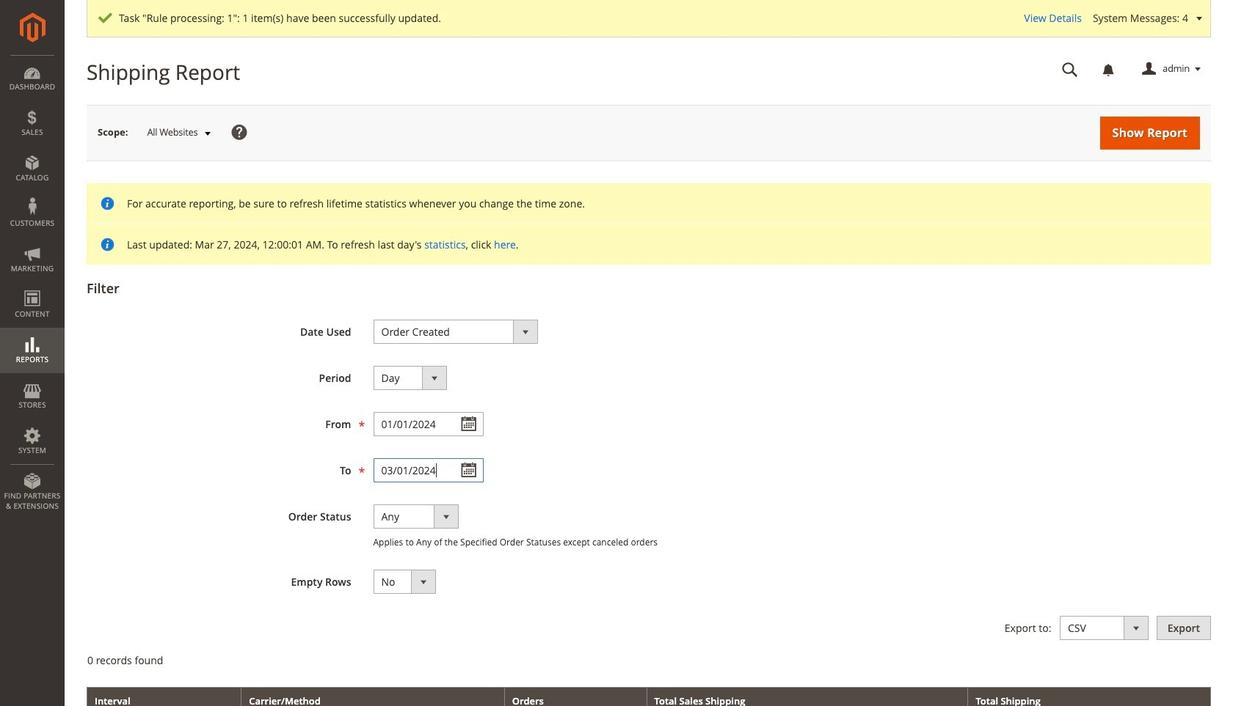 Task type: locate. For each thing, give the bounding box(es) containing it.
None text field
[[373, 412, 483, 437], [373, 459, 483, 483], [373, 412, 483, 437], [373, 459, 483, 483]]

menu bar
[[0, 55, 65, 519]]

None text field
[[1052, 57, 1089, 82]]



Task type: describe. For each thing, give the bounding box(es) containing it.
magento admin panel image
[[19, 12, 45, 43]]



